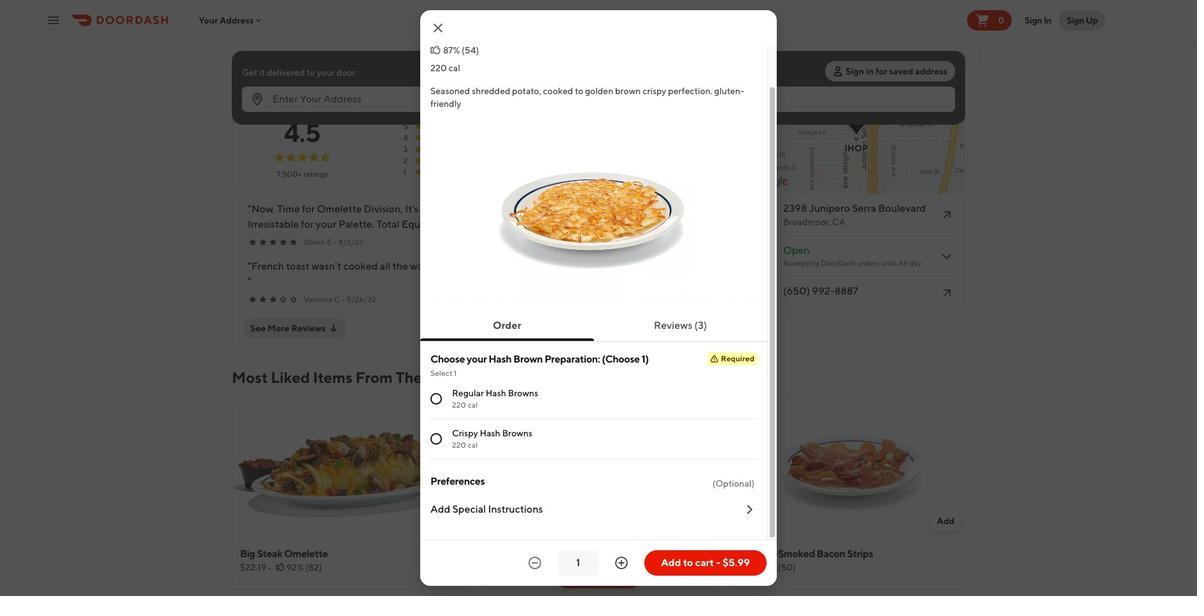 Task type: vqa. For each thing, say whether or not it's contained in the screenshot.
first the to from right
no



Task type: locate. For each thing, give the bounding box(es) containing it.
all
[[899, 259, 908, 268]]

expand store hours image
[[940, 136, 955, 151], [940, 249, 955, 264]]

broadmoor,
[[784, 217, 831, 227]]

see more reviews
[[250, 324, 326, 334]]

2 vertical spatial browns
[[515, 549, 548, 561]]

None radio
[[431, 394, 442, 405]]

hickory-smoked bacon strips
[[740, 549, 874, 561]]

chicken,
[[418, 37, 454, 47]]

(3)
[[695, 320, 707, 332]]

enter address button
[[866, 38, 970, 52]]

choose your hash brown preparation:  (choose 1) group
[[431, 353, 757, 460]]

sign inside sign in for saved address link
[[846, 66, 865, 76]]

sign in
[[1025, 15, 1052, 25]]

1 horizontal spatial (54)
[[552, 563, 570, 573]]

in
[[866, 66, 874, 76]]

ratings & reviews
[[232, 83, 340, 97]]

enter
[[888, 39, 912, 51]]

decrease quantity by 1 image
[[527, 556, 543, 571]]

sign for sign up
[[1067, 15, 1085, 25]]

92%
[[287, 563, 304, 573]]

browns down choose your hash brown preparation:  (choose 1) select 1
[[508, 389, 539, 399]]

0 horizontal spatial delivery
[[764, 53, 796, 63]]

(82)
[[306, 563, 322, 573]]

1 horizontal spatial menu
[[607, 570, 634, 582]]

sign up link
[[1060, 10, 1106, 30]]

add for add to cart - $5.99
[[661, 557, 681, 570]]

sign inside sign in link
[[1025, 15, 1043, 25]]

220 down regular
[[452, 401, 466, 410]]

open menu image
[[46, 12, 61, 28]]

2 vertical spatial cal
[[468, 441, 478, 451]]

& down delivered
[[280, 83, 288, 97]]

sign left in
[[846, 66, 865, 76]]

door
[[337, 68, 356, 78]]

browns down regular hash browns 220 cal
[[502, 429, 533, 439]]

0 vertical spatial " "
[[248, 203, 669, 231]]

hash right crispy
[[480, 429, 501, 439]]

chicken, milk shakes, american
[[418, 37, 547, 47]]

0 vertical spatial expand store hours image
[[940, 136, 955, 151]]

menu down choose
[[425, 369, 466, 387]]

to left golden
[[575, 86, 584, 96]]

| right ratings)
[[341, 37, 344, 47]]

hash right regular
[[486, 389, 507, 399]]

1 horizontal spatial 87%
[[534, 563, 551, 573]]

2398 junipero serra boulevard broadmoor, ca
[[784, 203, 926, 227]]

2 vertical spatial add
[[661, 557, 681, 570]]

serra
[[852, 203, 877, 215]]

& for pricing
[[262, 56, 268, 66]]

choose
[[431, 354, 465, 366]]

87% up 220 cal
[[443, 45, 460, 55]]

220 inside regular hash browns 220 cal
[[452, 401, 466, 410]]

sign left the up
[[1067, 15, 1085, 25]]

0 horizontal spatial (54)
[[462, 45, 479, 55]]

open
[[784, 245, 810, 257]]

1 horizontal spatial 87% (54)
[[534, 563, 570, 573]]

your right choose
[[467, 354, 487, 366]]

map region
[[634, 0, 1123, 318]]

delivery down enter address button
[[905, 54, 937, 64]]

crispy hash browns 220 cal
[[452, 429, 533, 451]]

0 vertical spatial 1
[[403, 168, 406, 177]]

address up time
[[914, 39, 949, 51]]

& inside button
[[262, 56, 268, 66]]

0 vertical spatial your
[[317, 68, 335, 78]]

cart
[[696, 557, 714, 570]]

pricing & fees
[[232, 56, 289, 66]]

0 horizontal spatial menu
[[425, 369, 466, 387]]

dialog
[[420, 3, 777, 587]]

|
[[341, 37, 344, 47], [410, 37, 413, 47]]

1 expand store hours image from the top
[[940, 136, 955, 151]]

1
[[403, 168, 406, 177], [454, 369, 457, 379]]

1 vertical spatial " "
[[248, 261, 252, 288]]

browns inside regular hash browns 220 cal
[[508, 389, 539, 399]]

1 horizontal spatial |
[[410, 37, 413, 47]]

crispy
[[452, 429, 478, 439]]

0 horizontal spatial &
[[262, 56, 268, 66]]

220 inside the crispy hash browns 220 cal
[[452, 441, 466, 451]]

1 horizontal spatial add
[[661, 557, 681, 570]]

crispy
[[643, 86, 667, 96]]

hash inside regular hash browns 220 cal
[[486, 389, 507, 399]]

1 vertical spatial (54)
[[552, 563, 570, 573]]

browns
[[508, 389, 539, 399], [502, 429, 533, 439], [515, 549, 548, 561]]

cooked
[[543, 86, 573, 96]]

2 horizontal spatial sign
[[1067, 15, 1085, 25]]

cal
[[449, 63, 460, 73], [468, 401, 478, 410], [468, 441, 478, 451]]

None radio
[[431, 434, 442, 445]]

day
[[910, 259, 922, 268]]

browns inside the crispy hash browns 220 cal
[[502, 429, 533, 439]]

1 horizontal spatial 1
[[454, 369, 457, 379]]

• down hickory-
[[740, 563, 743, 573]]

increase quantity by 1 image
[[614, 556, 629, 571]]

regular
[[452, 389, 484, 399]]

0 horizontal spatial 4.5
[[232, 35, 248, 48]]

your address button
[[199, 15, 264, 25]]

browns for regular hash browns
[[508, 389, 539, 399]]

0 button
[[968, 10, 1013, 30]]

to
[[879, 54, 888, 64], [307, 68, 315, 78], [575, 86, 584, 96], [684, 557, 693, 570]]

1 vertical spatial menu
[[607, 570, 634, 582]]

delivery left fee,
[[764, 53, 796, 63]]

address
[[914, 39, 949, 51], [916, 66, 948, 76]]

big
[[240, 549, 255, 561]]

0 horizontal spatial |
[[341, 37, 344, 47]]

(7,500+ ratings)
[[266, 37, 330, 47]]

(54) right chicken,
[[462, 45, 479, 55]]

87% (54) up 220 cal
[[443, 45, 479, 55]]

hash
[[489, 354, 512, 366], [486, 389, 507, 399], [480, 429, 501, 439], [490, 549, 513, 561]]

1 vertical spatial your
[[467, 354, 487, 366]]

1 vertical spatial cal
[[468, 401, 478, 410]]

1 " " from the top
[[248, 203, 669, 231]]

cal up the seasoned
[[449, 63, 460, 73]]

220 up the seasoned
[[431, 63, 447, 73]]

to right delivered
[[307, 68, 315, 78]]

hickory-
[[740, 549, 778, 561]]

87% inside dialog
[[443, 45, 460, 55]]

bacon
[[817, 549, 846, 561]]

sign inside sign up link
[[1067, 15, 1085, 25]]

cal inside regular hash browns 220 cal
[[468, 401, 478, 410]]

fees
[[270, 56, 289, 66]]

add to cart - $5.99 button
[[645, 551, 767, 577]]

liked
[[271, 369, 310, 387]]

1 vertical spatial 1
[[454, 369, 457, 379]]

1 down 2
[[403, 168, 406, 177]]

87% (54)
[[443, 45, 479, 55], [534, 563, 570, 573]]

0 horizontal spatial 87%
[[443, 45, 460, 55]]

cal for regular
[[468, 401, 478, 410]]

address down time
[[916, 66, 948, 76]]

reviews down "get it delivered to your door"
[[291, 83, 340, 97]]

to up for
[[879, 54, 888, 64]]

92% (82)
[[287, 563, 322, 573]]

1 right 'select'
[[454, 369, 457, 379]]

pricing
[[232, 56, 260, 66]]

1 horizontal spatial your
[[467, 354, 487, 366]]

address inside enter address to see delivery time
[[914, 39, 949, 51]]

the
[[396, 369, 422, 387]]

browns for crispy hash browns
[[502, 429, 533, 439]]

cal down crispy
[[468, 441, 478, 451]]

2 vertical spatial 220
[[452, 441, 466, 451]]

1 vertical spatial 87% (54)
[[534, 563, 570, 573]]

your inside choose your hash brown preparation:  (choose 1) select 1
[[467, 354, 487, 366]]

accepting
[[784, 259, 820, 268]]

open accepting doordash orders until all day
[[784, 245, 922, 268]]

browns down instructions
[[515, 549, 548, 561]]

| left chicken,
[[410, 37, 413, 47]]

1 inside choose your hash brown preparation:  (choose 1) select 1
[[454, 369, 457, 379]]

1 vertical spatial 4.5
[[284, 118, 321, 148]]

87% (54) down 'hash browns'
[[534, 563, 570, 573]]

see
[[250, 324, 266, 334]]

sign left 'in'
[[1025, 15, 1043, 25]]

reviews right "more"
[[291, 324, 326, 334]]

1 vertical spatial expand store hours image
[[940, 249, 955, 264]]

items
[[313, 369, 353, 387]]

$5.99
[[723, 557, 750, 570]]

reviews inside button
[[291, 324, 326, 334]]

4.5 up pricing
[[232, 35, 248, 48]]

1 vertical spatial browns
[[502, 429, 533, 439]]

hash left brown
[[489, 354, 512, 366]]

0 vertical spatial &
[[262, 56, 268, 66]]

gluten-
[[715, 86, 745, 96]]

reviews inside button
[[654, 320, 693, 332]]

0 vertical spatial cal
[[449, 63, 460, 73]]

sign in for saved address link
[[826, 61, 956, 82]]

1 vertical spatial address
[[916, 66, 948, 76]]

2 " " from the top
[[248, 261, 252, 288]]

0 vertical spatial 4.5
[[232, 35, 248, 48]]

0 horizontal spatial sign
[[846, 66, 865, 76]]

1 vertical spatial 220
[[452, 401, 466, 410]]

(54)
[[462, 45, 479, 55], [552, 563, 570, 573]]

0 horizontal spatial 87% (54)
[[443, 45, 479, 55]]

preferences
[[431, 476, 485, 488]]

menu right view
[[607, 570, 634, 582]]

sign up
[[1067, 15, 1098, 25]]

0 vertical spatial add
[[431, 504, 451, 516]]

1 horizontal spatial delivery
[[905, 54, 937, 64]]

(54) right decrease quantity by 1 image
[[552, 563, 570, 573]]

order button
[[473, 314, 542, 339]]

1 horizontal spatial &
[[280, 83, 288, 97]]

0 vertical spatial (54)
[[462, 45, 479, 55]]

seasoned
[[431, 86, 470, 96]]

4.5 up 7,500+ ratings
[[284, 118, 321, 148]]

0 horizontal spatial your
[[317, 68, 335, 78]]

order
[[493, 320, 521, 332]]

add for add special instructions
[[431, 504, 451, 516]]

to inside button
[[684, 557, 693, 570]]

87%
[[443, 45, 460, 55], [534, 563, 551, 573]]

reviews left (3) on the bottom of the page
[[654, 320, 693, 332]]

hash inside choose your hash brown preparation:  (choose 1) select 1
[[489, 354, 512, 366]]

order
[[832, 53, 854, 63]]

1 vertical spatial add
[[937, 517, 955, 527]]

cal down regular
[[468, 401, 478, 410]]

your left door
[[317, 68, 335, 78]]

• right c
[[342, 295, 345, 305]]

most liked items from the menu
[[232, 369, 466, 387]]

Current quantity is 1 number field
[[566, 557, 591, 571]]

1 horizontal spatial 4.5
[[284, 118, 321, 148]]

cal inside the crispy hash browns 220 cal
[[468, 441, 478, 451]]

90% (50)
[[758, 563, 796, 573]]

required
[[721, 354, 755, 364]]

your
[[317, 68, 335, 78], [467, 354, 487, 366]]

87% down 'hash browns'
[[534, 563, 551, 573]]

"
[[248, 203, 252, 215], [665, 219, 669, 231], [248, 261, 252, 273], [248, 276, 252, 288]]

992-
[[812, 285, 835, 298]]

0 vertical spatial browns
[[508, 389, 539, 399]]

none radio inside choose your hash brown preparation:  (choose 1) group
[[431, 434, 442, 445]]

1 horizontal spatial sign
[[1025, 15, 1043, 25]]

0 vertical spatial address
[[914, 39, 949, 51]]

to left cart
[[684, 557, 693, 570]]

220
[[431, 63, 447, 73], [452, 401, 466, 410], [452, 441, 466, 451]]

glenn
[[304, 238, 325, 247]]

220 for regular hash browns
[[452, 401, 466, 410]]

2 | from the left
[[410, 37, 413, 47]]

220 down crispy
[[452, 441, 466, 451]]

see more reviews button
[[243, 319, 346, 339]]

0 horizontal spatial add
[[431, 504, 451, 516]]

none radio inside choose your hash brown preparation:  (choose 1) group
[[431, 394, 442, 405]]

& up it
[[262, 56, 268, 66]]

3
[[403, 145, 408, 154]]

fee,
[[798, 53, 813, 63]]

0 vertical spatial menu
[[425, 369, 466, 387]]

instructions
[[488, 504, 543, 516]]

1 | from the left
[[341, 37, 344, 47]]

cal for crispy
[[468, 441, 478, 451]]

1 vertical spatial &
[[280, 83, 288, 97]]

0 vertical spatial 87%
[[443, 45, 460, 55]]

see
[[889, 54, 903, 64]]

2 horizontal spatial add
[[937, 517, 955, 527]]



Task type: describe. For each thing, give the bounding box(es) containing it.
reviews for ratings & reviews
[[291, 83, 340, 97]]

most liked items from the menu heading
[[232, 368, 466, 388]]

dashpass |
[[364, 37, 413, 47]]

1)
[[642, 354, 649, 366]]

boulevard
[[879, 203, 926, 215]]

add special instructions button
[[431, 493, 757, 528]]

220 for crispy hash browns
[[452, 441, 466, 451]]

2 expand store hours image from the top
[[940, 249, 955, 264]]

7,500+ ratings
[[277, 169, 328, 179]]

1 vertical spatial 87%
[[534, 563, 551, 573]]

pricing & fees button
[[232, 55, 302, 68]]

your
[[199, 15, 218, 25]]

add special instructions
[[431, 504, 543, 516]]

in
[[1044, 15, 1052, 25]]

vanessa c • 5/26/22
[[304, 295, 376, 305]]

$0.00
[[794, 40, 823, 52]]

dialog containing order
[[420, 3, 777, 587]]

hash browns
[[490, 549, 548, 561]]

$22.19 •
[[240, 563, 272, 573]]

c
[[334, 295, 340, 305]]

$0.00 delivery fee, first order
[[764, 40, 854, 63]]

0 horizontal spatial 1
[[403, 168, 406, 177]]

golden
[[585, 86, 614, 96]]

steak
[[257, 549, 283, 561]]

get it delivered to your door
[[242, 68, 356, 78]]

menu inside heading
[[425, 369, 466, 387]]

omelette
[[284, 549, 328, 561]]

" " for glenn e • 8/2/23
[[248, 203, 669, 231]]

up
[[1086, 15, 1098, 25]]

regular hash browns 220 cal
[[452, 389, 539, 410]]

hash inside the crispy hash browns 220 cal
[[480, 429, 501, 439]]

5
[[403, 122, 408, 131]]

2
[[403, 156, 408, 166]]

call restaurant image
[[940, 286, 955, 301]]

doordash
[[821, 259, 856, 268]]

add button
[[930, 512, 963, 532]]

0
[[999, 15, 1005, 25]]

smoked
[[778, 549, 815, 561]]

5/26/22
[[347, 295, 376, 305]]

0 vertical spatial 220
[[431, 63, 447, 73]]

vanessa
[[304, 295, 333, 305]]

preparation:
[[545, 354, 600, 366]]

find restaurant in google maps image
[[940, 208, 955, 223]]

enter address to see delivery time
[[879, 39, 957, 64]]

expand store hours image inside button
[[940, 136, 955, 151]]

to inside the seasoned shredded potato, cooked to golden brown crispy perfection. gluten- friendly
[[575, 86, 584, 96]]

first
[[815, 53, 830, 63]]

hash left decrease quantity by 1 image
[[490, 549, 513, 561]]

big steak omelette
[[240, 549, 328, 561]]

potato,
[[512, 86, 542, 96]]

add for add
[[937, 517, 955, 527]]

(optional)
[[713, 479, 755, 489]]

until
[[881, 259, 897, 268]]

more
[[268, 324, 290, 334]]

(50)
[[778, 563, 796, 573]]

from
[[356, 369, 393, 387]]

ca
[[833, 217, 846, 227]]

sign in link
[[1018, 7, 1060, 33]]

reviews (3) button
[[634, 314, 728, 339]]

reviews (3)
[[654, 320, 707, 332]]

" " for vanessa c • 5/26/22
[[248, 261, 252, 288]]

powered by google image
[[751, 176, 789, 189]]

to inside enter address to see delivery time
[[879, 54, 888, 64]]

american
[[508, 37, 547, 47]]

it
[[259, 68, 265, 78]]

ratings)
[[300, 37, 330, 47]]

brown
[[514, 354, 543, 366]]

8/2/23
[[339, 238, 363, 247]]

& for ratings
[[280, 83, 288, 97]]

add to cart - $5.99
[[661, 557, 750, 570]]

milk
[[456, 37, 474, 47]]

reviews for see more reviews
[[291, 324, 326, 334]]

saved
[[890, 66, 914, 76]]

sign for sign in
[[1025, 15, 1043, 25]]

select
[[431, 369, 453, 379]]

orders
[[858, 259, 880, 268]]

8887
[[835, 285, 859, 298]]

• right e at the left
[[334, 238, 337, 247]]

sign for sign in for saved address
[[846, 66, 865, 76]]

e
[[327, 238, 332, 247]]

sign in for saved address
[[846, 66, 948, 76]]

view menu
[[581, 570, 634, 582]]

menu inside view menu button
[[607, 570, 634, 582]]

get
[[242, 68, 258, 78]]

• down steak at bottom
[[268, 563, 272, 573]]

delivery inside enter address to see delivery time
[[905, 54, 937, 64]]

(650)
[[784, 285, 810, 298]]

2398
[[784, 203, 807, 215]]

delivery inside $0.00 delivery fee, first order
[[764, 53, 796, 63]]

ratings
[[304, 169, 328, 179]]

brown
[[615, 86, 641, 96]]

junipero
[[810, 203, 850, 215]]

delivered
[[267, 68, 305, 78]]

0 vertical spatial 87% (54)
[[443, 45, 479, 55]]

close hash browns image
[[431, 20, 446, 36]]

4
[[403, 133, 408, 143]]

your address
[[199, 15, 254, 25]]

-
[[716, 557, 721, 570]]

for
[[876, 66, 888, 76]]



